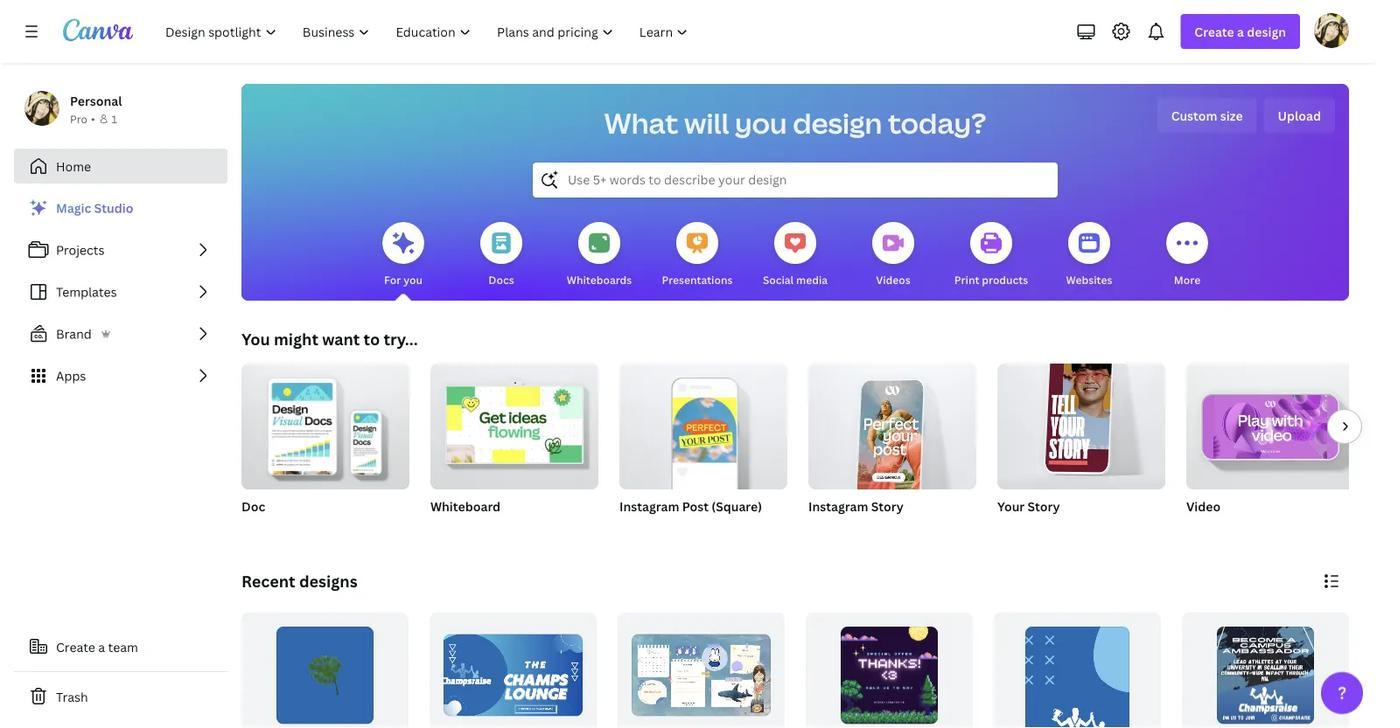 Task type: locate. For each thing, give the bounding box(es) containing it.
more
[[1174, 273, 1201, 287]]

group for instagram story
[[808, 357, 976, 500]]

to
[[363, 329, 380, 350]]

home
[[56, 158, 91, 175]]

stephanie aranda image
[[1314, 13, 1349, 48]]

0 horizontal spatial instagram
[[619, 498, 679, 515]]

1 1080 from the left
[[619, 521, 646, 535]]

1 instagram from the left
[[619, 498, 679, 515]]

you
[[735, 104, 787, 142], [403, 273, 422, 287]]

magic studio
[[56, 200, 133, 217]]

1 horizontal spatial instagram
[[808, 498, 868, 515]]

1 vertical spatial design
[[793, 104, 882, 142]]

2 1080 from the left
[[656, 521, 683, 535]]

a inside dropdown button
[[1237, 23, 1244, 40]]

1 horizontal spatial a
[[1237, 23, 1244, 40]]

1
[[112, 112, 117, 126]]

presentations
[[662, 273, 733, 287]]

your story
[[997, 498, 1060, 515]]

0 vertical spatial create
[[1195, 23, 1234, 40]]

1 horizontal spatial 1080
[[656, 521, 683, 535]]

might
[[274, 329, 318, 350]]

list
[[14, 191, 227, 394]]

0 horizontal spatial you
[[403, 273, 422, 287]]

1 vertical spatial you
[[403, 273, 422, 287]]

2 story from the left
[[1028, 498, 1060, 515]]

websites button
[[1066, 210, 1112, 301]]

websites
[[1066, 273, 1112, 287]]

0 horizontal spatial create
[[56, 639, 95, 656]]

create inside button
[[56, 639, 95, 656]]

doc
[[241, 498, 265, 515]]

1080
[[619, 521, 646, 535], [656, 521, 683, 535]]

group
[[997, 354, 1165, 490], [241, 357, 409, 490], [430, 357, 598, 490], [619, 357, 787, 490], [808, 357, 976, 500], [1186, 357, 1354, 490]]

1080 right ×
[[656, 521, 683, 535]]

create inside dropdown button
[[1195, 23, 1234, 40]]

will
[[684, 104, 729, 142]]

group for instagram post (square)
[[619, 357, 787, 490]]

you might want to try...
[[241, 329, 418, 350]]

instagram
[[619, 498, 679, 515], [808, 498, 868, 515]]

video
[[1186, 498, 1221, 515]]

1 vertical spatial a
[[98, 639, 105, 656]]

templates
[[56, 284, 117, 301]]

create left team
[[56, 639, 95, 656]]

brand
[[56, 326, 92, 343]]

a
[[1237, 23, 1244, 40], [98, 639, 105, 656]]

story inside group
[[871, 498, 904, 515]]

0 vertical spatial you
[[735, 104, 787, 142]]

social
[[763, 273, 794, 287]]

pro
[[70, 112, 87, 126]]

upload button
[[1264, 98, 1335, 133]]

2 instagram from the left
[[808, 498, 868, 515]]

for you
[[384, 273, 422, 287]]

upload
[[1278, 107, 1321, 124]]

a up size
[[1237, 23, 1244, 40]]

apps link
[[14, 359, 227, 394]]

personal
[[70, 92, 122, 109]]

design inside create a design dropdown button
[[1247, 23, 1286, 40]]

0 vertical spatial a
[[1237, 23, 1244, 40]]

1 vertical spatial create
[[56, 639, 95, 656]]

you right will
[[735, 104, 787, 142]]

social media button
[[763, 210, 828, 301]]

instagram story group
[[808, 357, 976, 537]]

size
[[1220, 107, 1243, 124]]

group for whiteboard
[[430, 357, 598, 490]]

a inside button
[[98, 639, 105, 656]]

1 story from the left
[[871, 498, 904, 515]]

doc group
[[241, 357, 409, 537]]

create
[[1195, 23, 1234, 40], [56, 639, 95, 656]]

1080 left ×
[[619, 521, 646, 535]]

0 horizontal spatial story
[[871, 498, 904, 515]]

design left stephanie aranda icon
[[1247, 23, 1286, 40]]

pro •
[[70, 112, 95, 126]]

print products
[[954, 273, 1028, 287]]

you inside button
[[403, 273, 422, 287]]

story inside group
[[1028, 498, 1060, 515]]

brand link
[[14, 317, 227, 352]]

1 horizontal spatial story
[[1028, 498, 1060, 515]]

custom size
[[1171, 107, 1243, 124]]

design up search search box
[[793, 104, 882, 142]]

1 horizontal spatial design
[[1247, 23, 1286, 40]]

Search search field
[[568, 164, 1023, 197]]

recent designs
[[241, 571, 357, 592]]

0 horizontal spatial 1080
[[619, 521, 646, 535]]

create for create a team
[[56, 639, 95, 656]]

None search field
[[533, 163, 1058, 198]]

story
[[871, 498, 904, 515], [1028, 498, 1060, 515]]

create up custom size
[[1195, 23, 1234, 40]]

design
[[1247, 23, 1286, 40], [793, 104, 882, 142]]

a left team
[[98, 639, 105, 656]]

0 horizontal spatial design
[[793, 104, 882, 142]]

you right for
[[403, 273, 422, 287]]

your
[[997, 498, 1025, 515]]

1080 × 1080 px button
[[619, 520, 714, 537]]

×
[[648, 521, 653, 535]]

docs button
[[480, 210, 522, 301]]

0 horizontal spatial a
[[98, 639, 105, 656]]

magic studio link
[[14, 191, 227, 226]]

you
[[241, 329, 270, 350]]

instagram inside instagram post (square) 1080 × 1080 px
[[619, 498, 679, 515]]

unlimited
[[430, 521, 480, 535]]

0 vertical spatial design
[[1247, 23, 1286, 40]]

1 horizontal spatial create
[[1195, 23, 1234, 40]]

projects
[[56, 242, 105, 259]]

story for your story
[[1028, 498, 1060, 515]]



Task type: vqa. For each thing, say whether or not it's contained in the screenshot.
Templates
yes



Task type: describe. For each thing, give the bounding box(es) containing it.
video group
[[1186, 357, 1354, 537]]

instagram for instagram post (square) 1080 × 1080 px
[[619, 498, 679, 515]]

(square)
[[712, 498, 762, 515]]

magic
[[56, 200, 91, 217]]

create a design
[[1195, 23, 1286, 40]]

px
[[685, 521, 697, 535]]

whiteboards button
[[567, 210, 632, 301]]

for you button
[[382, 210, 424, 301]]

group for your story
[[997, 354, 1165, 490]]

want
[[322, 329, 360, 350]]

designs
[[299, 571, 357, 592]]

docs
[[489, 273, 514, 287]]

custom
[[1171, 107, 1217, 124]]

instagram story
[[808, 498, 904, 515]]

videos button
[[872, 210, 914, 301]]

your story group
[[997, 354, 1165, 537]]

whiteboard unlimited
[[430, 498, 501, 535]]

recent
[[241, 571, 295, 592]]

products
[[982, 273, 1028, 287]]

•
[[91, 112, 95, 126]]

what will you design today?
[[604, 104, 986, 142]]

more button
[[1166, 210, 1208, 301]]

instagram for instagram story
[[808, 498, 868, 515]]

home link
[[14, 149, 227, 184]]

instagram post (square) 1080 × 1080 px
[[619, 498, 762, 535]]

projects link
[[14, 233, 227, 268]]

whiteboards
[[567, 273, 632, 287]]

top level navigation element
[[154, 14, 703, 49]]

custom size button
[[1157, 98, 1257, 133]]

create a team
[[56, 639, 138, 656]]

social media
[[763, 273, 828, 287]]

create a design button
[[1181, 14, 1300, 49]]

create for create a design
[[1195, 23, 1234, 40]]

trash
[[56, 689, 88, 706]]

media
[[796, 273, 828, 287]]

today?
[[888, 104, 986, 142]]

what
[[604, 104, 679, 142]]

print products button
[[954, 210, 1028, 301]]

whiteboard group
[[430, 357, 598, 537]]

a for team
[[98, 639, 105, 656]]

instagram post (square) group
[[619, 357, 787, 537]]

create a team button
[[14, 630, 227, 665]]

list containing magic studio
[[14, 191, 227, 394]]

templates link
[[14, 275, 227, 310]]

1 horizontal spatial you
[[735, 104, 787, 142]]

story for instagram story
[[871, 498, 904, 515]]

presentations button
[[662, 210, 733, 301]]

apps
[[56, 368, 86, 385]]

team
[[108, 639, 138, 656]]

post
[[682, 498, 709, 515]]

a for design
[[1237, 23, 1244, 40]]

group for doc
[[241, 357, 409, 490]]

studio
[[94, 200, 133, 217]]

for
[[384, 273, 401, 287]]

try...
[[384, 329, 418, 350]]

whiteboard
[[430, 498, 501, 515]]

videos
[[876, 273, 911, 287]]

trash link
[[14, 680, 227, 715]]

print
[[954, 273, 979, 287]]



